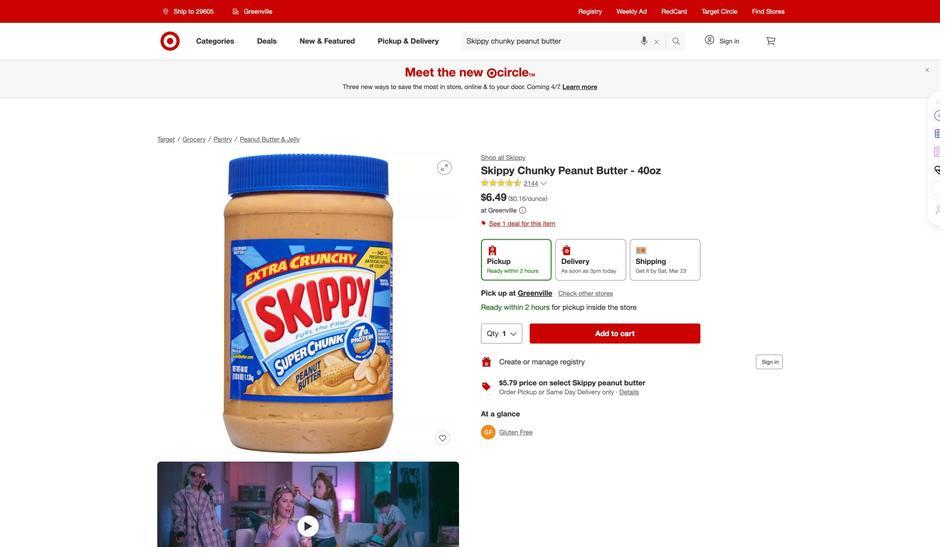 Task type: describe. For each thing, give the bounding box(es) containing it.
What can we help you find? suggestions appear below search field
[[461, 31, 674, 51]]

image gallery element
[[157, 153, 459, 548]]



Task type: locate. For each thing, give the bounding box(es) containing it.
skippy chunky peanut butter - 40oz, 1 of 15 image
[[157, 153, 459, 455]]

skippy chunky peanut butter - 40oz, 2 of 15, play video image
[[157, 462, 459, 548]]



Task type: vqa. For each thing, say whether or not it's contained in the screenshot.
image gallery element
yes



